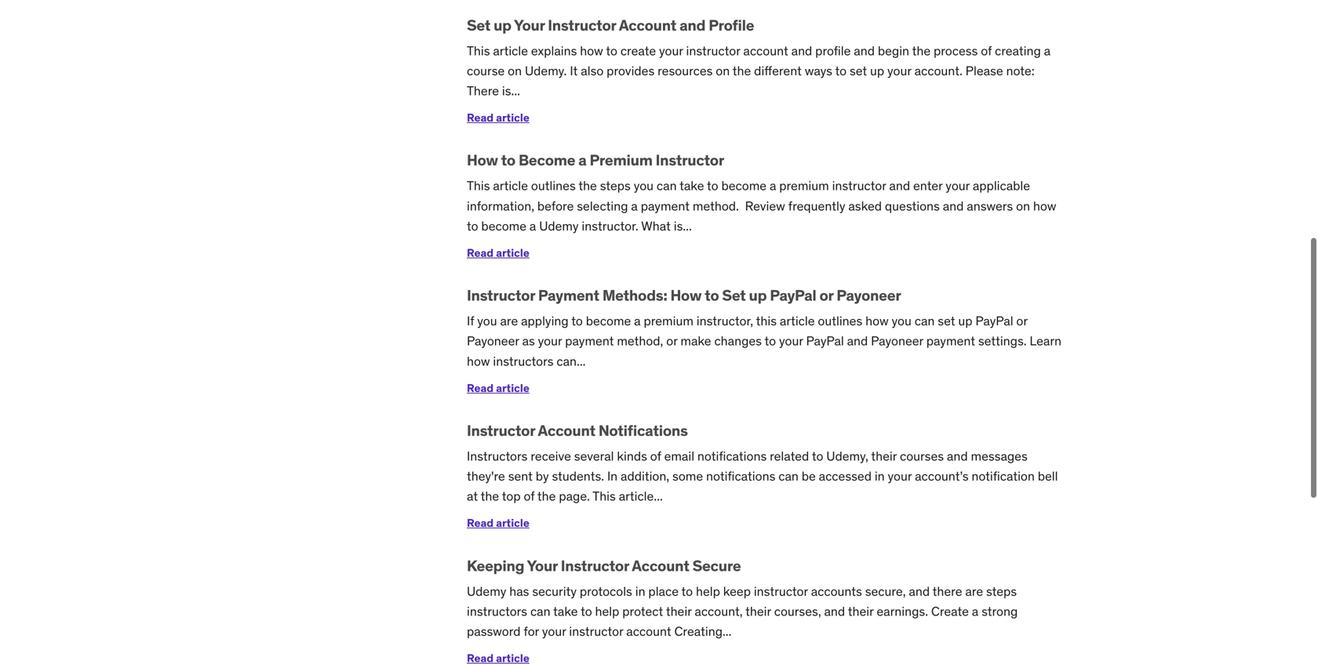 Task type: locate. For each thing, give the bounding box(es) containing it.
how up instructor,
[[670, 286, 702, 305]]

their inside instructors receive several kinds of email notifications related to udemy, their courses and messages they're sent by students. in addition, some notifications can be accessed in your account's notification bell at the top of the page. this article...
[[871, 448, 897, 464]]

your up 'security' at left bottom
[[527, 557, 558, 575]]

0 vertical spatial set
[[467, 16, 491, 34]]

udemy inside udemy has security protocols in place to help keep instructor accounts secure, and there are steps instructors can take to help protect their account, their courses, and their earnings. create a strong password for your instructor account creating...
[[467, 584, 506, 600]]

of right top
[[524, 489, 535, 505]]

1 horizontal spatial how
[[670, 286, 702, 305]]

a right "creating"
[[1044, 43, 1051, 59]]

the inside this article outlines the steps you can take to become a premium instructor and enter your applicable information, before selecting a payment method.  review frequently asked questions and answers on how to become a udemy instructor. what is...
[[579, 178, 597, 194]]

1 vertical spatial set
[[938, 313, 955, 329]]

premium
[[779, 178, 829, 194], [644, 313, 694, 329]]

this down the in
[[593, 489, 616, 505]]

0 vertical spatial become
[[721, 178, 767, 194]]

0 vertical spatial notifications
[[698, 448, 767, 464]]

this inside this article explains how to create your instructor account and profile and begin the process of creating a course on udemy. it also provides resources on the different ways to set up your account. please note: there is...
[[467, 43, 490, 59]]

1 horizontal spatial in
[[875, 468, 885, 485]]

their right udemy,
[[871, 448, 897, 464]]

provides
[[607, 63, 655, 79]]

0 vertical spatial your
[[514, 16, 545, 34]]

udemy has security protocols in place to help keep instructor accounts secure, and there are steps instructors can take to help protect their account, their courses, and their earnings. create a strong password for your instructor account creating...
[[467, 584, 1018, 640]]

1 horizontal spatial udemy
[[539, 218, 579, 234]]

0 vertical spatial help
[[696, 584, 720, 600]]

several
[[574, 448, 614, 464]]

read article link for to
[[467, 246, 530, 260]]

of up addition,
[[650, 448, 661, 464]]

there
[[933, 584, 962, 600]]

how inside this article explains how to create your instructor account and profile and begin the process of creating a course on udemy. it also provides resources on the different ways to set up your account. please note: there is...
[[580, 43, 603, 59]]

2 vertical spatial of
[[524, 489, 535, 505]]

0 vertical spatial instructors
[[493, 353, 554, 369]]

1 horizontal spatial become
[[586, 313, 631, 329]]

0 vertical spatial steps
[[600, 178, 631, 194]]

courses
[[900, 448, 944, 464]]

instructor down protocols
[[569, 624, 623, 640]]

make
[[681, 333, 711, 349]]

2 vertical spatial this
[[593, 489, 616, 505]]

0 horizontal spatial udemy
[[467, 584, 506, 600]]

this inside this article outlines the steps you can take to become a premium instructor and enter your applicable information, before selecting a payment method.  review frequently asked questions and answers on how to become a udemy instructor. what is...
[[467, 178, 490, 194]]

1 vertical spatial in
[[635, 584, 645, 600]]

asked
[[849, 198, 882, 214]]

2 horizontal spatial you
[[892, 313, 912, 329]]

you
[[634, 178, 654, 194], [477, 313, 497, 329], [892, 313, 912, 329]]

4 read article from the top
[[467, 516, 530, 531]]

or up if you are applying to become a premium instructor, this article outlines how you can set up paypal or payoneer as your payment method, or make changes to your paypal and payoneer payment settings. learn how instructors can...
[[820, 286, 834, 305]]

steps up strong
[[986, 584, 1017, 600]]

a right become
[[579, 151, 587, 170]]

are left applying
[[500, 313, 518, 329]]

read article down there
[[467, 111, 530, 125]]

this up "information," at the left of the page
[[467, 178, 490, 194]]

0 horizontal spatial how
[[467, 151, 498, 170]]

or up settings.
[[1016, 313, 1028, 329]]

premium down instructor payment methods: how to set up paypal or payoneer link
[[644, 313, 694, 329]]

premium up 'frequently'
[[779, 178, 829, 194]]

1 horizontal spatial outlines
[[818, 313, 863, 329]]

outlines inside this article outlines the steps you can take to become a premium instructor and enter your applicable information, before selecting a payment method.  review frequently asked questions and answers on how to become a udemy instructor. what is...
[[531, 178, 576, 194]]

1 vertical spatial steps
[[986, 584, 1017, 600]]

udemy inside this article outlines the steps you can take to become a premium instructor and enter your applicable information, before selecting a payment method.  review frequently asked questions and answers on how to become a udemy instructor. what is...
[[539, 218, 579, 234]]

set up instructor,
[[722, 286, 746, 305]]

premium inside if you are applying to become a premium instructor, this article outlines how you can set up paypal or payoneer as your payment method, or make changes to your paypal and payoneer payment settings. learn how instructors can...
[[644, 313, 694, 329]]

read article link down there
[[467, 111, 530, 125]]

read article link down top
[[467, 516, 530, 531]]

1 vertical spatial udemy
[[467, 584, 506, 600]]

0 vertical spatial this
[[467, 43, 490, 59]]

1 vertical spatial become
[[481, 218, 527, 234]]

become up review
[[721, 178, 767, 194]]

creating
[[995, 43, 1041, 59]]

1 vertical spatial are
[[965, 584, 983, 600]]

article right this
[[780, 313, 815, 329]]

keeping
[[467, 557, 524, 575]]

article inside this article explains how to create your instructor account and profile and begin the process of creating a course on udemy. it also provides resources on the different ways to set up your account. please note: there is...
[[493, 43, 528, 59]]

page.
[[559, 489, 590, 505]]

in right accessed
[[875, 468, 885, 485]]

before
[[537, 198, 574, 214]]

1 vertical spatial set
[[722, 286, 746, 305]]

different
[[754, 63, 802, 79]]

account inside this article explains how to create your instructor account and profile and begin the process of creating a course on udemy. it also provides resources on the different ways to set up your account. please note: there is...
[[743, 43, 788, 59]]

is... right there
[[502, 83, 520, 99]]

can...
[[557, 353, 586, 369]]

0 vertical spatial premium
[[779, 178, 829, 194]]

this up course
[[467, 43, 490, 59]]

article
[[493, 43, 528, 59], [496, 111, 530, 125], [493, 178, 528, 194], [496, 246, 530, 260], [780, 313, 815, 329], [496, 381, 530, 395], [496, 516, 530, 531]]

2 read article link from the top
[[467, 246, 530, 260]]

a up method,
[[634, 313, 641, 329]]

0 vertical spatial or
[[820, 286, 834, 305]]

1 horizontal spatial take
[[680, 178, 704, 194]]

0 horizontal spatial help
[[595, 604, 619, 620]]

your
[[514, 16, 545, 34], [527, 557, 558, 575]]

2 read from the top
[[467, 246, 494, 260]]

is... inside this article explains how to create your instructor account and profile and begin the process of creating a course on udemy. it also provides resources on the different ways to set up your account. please note: there is...
[[502, 83, 520, 99]]

0 horizontal spatial set
[[850, 63, 867, 79]]

4 read article link from the top
[[467, 516, 530, 531]]

become inside if you are applying to become a premium instructor, this article outlines how you can set up paypal or payoneer as your payment method, or make changes to your paypal and payoneer payment settings. learn how instructors can...
[[586, 313, 631, 329]]

account down protect
[[626, 624, 671, 640]]

steps inside udemy has security protocols in place to help keep instructor accounts secure, and there are steps instructors can take to help protect their account, their courses, and their earnings. create a strong password for your instructor account creating...
[[986, 584, 1017, 600]]

2 vertical spatial paypal
[[806, 333, 844, 349]]

can inside this article outlines the steps you can take to become a premium instructor and enter your applicable information, before selecting a payment method.  review frequently asked questions and answers on how to become a udemy instructor. what is...
[[657, 178, 677, 194]]

on right course
[[508, 63, 522, 79]]

payoneer
[[837, 286, 901, 305], [467, 333, 519, 349], [871, 333, 923, 349]]

0 vertical spatial paypal
[[770, 286, 816, 305]]

read article link down "information," at the left of the page
[[467, 246, 530, 260]]

the up selecting
[[579, 178, 597, 194]]

can
[[657, 178, 677, 194], [915, 313, 935, 329], [779, 468, 799, 485], [530, 604, 551, 620]]

0 vertical spatial are
[[500, 313, 518, 329]]

0 horizontal spatial take
[[553, 604, 578, 620]]

0 vertical spatial in
[[875, 468, 885, 485]]

account up different at the top right of the page
[[743, 43, 788, 59]]

the up account.
[[912, 43, 931, 59]]

instructor
[[686, 43, 740, 59], [832, 178, 886, 194], [754, 584, 808, 600], [569, 624, 623, 640]]

instructor.
[[582, 218, 638, 234]]

1 horizontal spatial is...
[[674, 218, 692, 234]]

1 read article link from the top
[[467, 111, 530, 125]]

payment
[[641, 198, 690, 214], [565, 333, 614, 349], [926, 333, 975, 349]]

your
[[659, 43, 683, 59], [887, 63, 912, 79], [946, 178, 970, 194], [538, 333, 562, 349], [779, 333, 803, 349], [888, 468, 912, 485], [542, 624, 566, 640]]

read down "information," at the left of the page
[[467, 246, 494, 260]]

read article link for payment
[[467, 381, 530, 395]]

kinds
[[617, 448, 647, 464]]

your right for
[[542, 624, 566, 640]]

are right there
[[965, 584, 983, 600]]

1 vertical spatial or
[[1016, 313, 1028, 329]]

they're
[[467, 468, 505, 485]]

1 read from the top
[[467, 111, 494, 125]]

1 horizontal spatial of
[[650, 448, 661, 464]]

the left different at the top right of the page
[[733, 63, 751, 79]]

profile
[[709, 16, 754, 34]]

information,
[[467, 198, 534, 214]]

the down by
[[537, 489, 556, 505]]

1 vertical spatial paypal
[[976, 313, 1013, 329]]

notifications
[[698, 448, 767, 464], [706, 468, 776, 485]]

take inside udemy has security protocols in place to help keep instructor accounts secure, and there are steps instructors can take to help protect their account, their courses, and their earnings. create a strong password for your instructor account creating...
[[553, 604, 578, 620]]

2 horizontal spatial of
[[981, 43, 992, 59]]

1 vertical spatial of
[[650, 448, 661, 464]]

instructor inside this article outlines the steps you can take to become a premium instructor and enter your applicable information, before selecting a payment method.  review frequently asked questions and answers on how to become a udemy instructor. what is...
[[832, 178, 886, 194]]

place
[[648, 584, 679, 600]]

on down applicable
[[1016, 198, 1030, 214]]

2 vertical spatial or
[[666, 333, 678, 349]]

applicable
[[973, 178, 1030, 194]]

0 horizontal spatial is...
[[502, 83, 520, 99]]

0 vertical spatial set
[[850, 63, 867, 79]]

is... right what
[[674, 218, 692, 234]]

article down there
[[496, 111, 530, 125]]

0 vertical spatial account
[[743, 43, 788, 59]]

this article explains how to create your instructor account and profile and begin the process of creating a course on udemy. it also provides resources on the different ways to set up your account. please note: there is...
[[467, 43, 1051, 99]]

of
[[981, 43, 992, 59], [650, 448, 661, 464], [524, 489, 535, 505]]

your inside instructors receive several kinds of email notifications related to udemy, their courses and messages they're sent by students. in addition, some notifications can be accessed in your account's notification bell at the top of the page. this article...
[[888, 468, 912, 485]]

instructor,
[[697, 313, 753, 329]]

instructor account notifications
[[467, 421, 688, 440]]

how up "information," at the left of the page
[[467, 151, 498, 170]]

udemy down keeping on the left
[[467, 584, 506, 600]]

and inside if you are applying to become a premium instructor, this article outlines how you can set up paypal or payoneer as your payment method, or make changes to your paypal and payoneer payment settings. learn how instructors can...
[[847, 333, 868, 349]]

0 horizontal spatial premium
[[644, 313, 694, 329]]

1 vertical spatial outlines
[[818, 313, 863, 329]]

outlines right this
[[818, 313, 863, 329]]

outlines
[[531, 178, 576, 194], [818, 313, 863, 329]]

2 read article from the top
[[467, 246, 530, 260]]

courses,
[[774, 604, 821, 620]]

3 read from the top
[[467, 381, 494, 395]]

0 vertical spatial of
[[981, 43, 992, 59]]

of up please
[[981, 43, 992, 59]]

read article for to
[[467, 246, 530, 260]]

strong
[[982, 604, 1018, 620]]

read down at
[[467, 516, 494, 531]]

0 vertical spatial account
[[619, 16, 677, 34]]

a inside udemy has security protocols in place to help keep instructor accounts secure, and there are steps instructors can take to help protect their account, their courses, and their earnings. create a strong password for your instructor account creating...
[[972, 604, 979, 620]]

2 vertical spatial become
[[586, 313, 631, 329]]

instructors down "as"
[[493, 353, 554, 369]]

0 horizontal spatial set
[[467, 16, 491, 34]]

account up the create
[[619, 16, 677, 34]]

1 horizontal spatial premium
[[779, 178, 829, 194]]

keep
[[723, 584, 751, 600]]

notifications up some
[[698, 448, 767, 464]]

0 horizontal spatial outlines
[[531, 178, 576, 194]]

your right the changes
[[779, 333, 803, 349]]

payment left settings.
[[926, 333, 975, 349]]

is...
[[502, 83, 520, 99], [674, 218, 692, 234]]

article down top
[[496, 516, 530, 531]]

steps up selecting
[[600, 178, 631, 194]]

outlines up before at the left top of the page
[[531, 178, 576, 194]]

0 horizontal spatial of
[[524, 489, 535, 505]]

instructor
[[548, 16, 616, 34], [656, 151, 724, 170], [467, 286, 535, 305], [467, 421, 535, 440], [561, 557, 629, 575]]

or
[[820, 286, 834, 305], [1016, 313, 1028, 329], [666, 333, 678, 349]]

1 horizontal spatial set
[[938, 313, 955, 329]]

2 vertical spatial account
[[632, 557, 689, 575]]

0 horizontal spatial become
[[481, 218, 527, 234]]

by
[[536, 468, 549, 485]]

0 horizontal spatial account
[[626, 624, 671, 640]]

protect
[[622, 604, 663, 620]]

3 read article link from the top
[[467, 381, 530, 395]]

can inside if you are applying to become a premium instructor, this article outlines how you can set up paypal or payoneer as your payment method, or make changes to your paypal and payoneer payment settings. learn how instructors can...
[[915, 313, 935, 329]]

1 vertical spatial take
[[553, 604, 578, 620]]

instructor up explains
[[548, 16, 616, 34]]

this article outlines the steps you can take to become a premium instructor and enter your applicable information, before selecting a payment method.  review frequently asked questions and answers on how to become a udemy instructor. what is...
[[467, 178, 1057, 234]]

your down courses
[[888, 468, 912, 485]]

1 horizontal spatial you
[[634, 178, 654, 194]]

1 vertical spatial help
[[595, 604, 619, 620]]

instructors inside udemy has security protocols in place to help keep instructor accounts secure, and there are steps instructors can take to help protect their account, their courses, and their earnings. create a strong password for your instructor account creating...
[[467, 604, 527, 620]]

learn
[[1030, 333, 1062, 349]]

or left make
[[666, 333, 678, 349]]

4 read from the top
[[467, 516, 494, 531]]

instructor up courses,
[[754, 584, 808, 600]]

instructors
[[493, 353, 554, 369], [467, 604, 527, 620]]

0 vertical spatial how
[[467, 151, 498, 170]]

set up course
[[467, 16, 491, 34]]

read down there
[[467, 111, 494, 125]]

article up course
[[493, 43, 528, 59]]

instructor up asked
[[832, 178, 886, 194]]

the right at
[[481, 489, 499, 505]]

2 horizontal spatial or
[[1016, 313, 1028, 329]]

help
[[696, 584, 720, 600], [595, 604, 619, 620]]

read article link down "as"
[[467, 381, 530, 395]]

note:
[[1006, 63, 1035, 79]]

your up explains
[[514, 16, 545, 34]]

this
[[467, 43, 490, 59], [467, 178, 490, 194], [593, 489, 616, 505]]

udemy.
[[525, 63, 567, 79]]

set inside if you are applying to become a premium instructor, this article outlines how you can set up paypal or payoneer as your payment method, or make changes to your paypal and payoneer payment settings. learn how instructors can...
[[938, 313, 955, 329]]

keeping your instructor account secure link
[[467, 557, 741, 575]]

read down if
[[467, 381, 494, 395]]

their
[[871, 448, 897, 464], [666, 604, 692, 620], [746, 604, 771, 620], [848, 604, 874, 620]]

paypal
[[770, 286, 816, 305], [976, 313, 1013, 329], [806, 333, 844, 349]]

udemy down before at the left top of the page
[[539, 218, 579, 234]]

1 vertical spatial this
[[467, 178, 490, 194]]

0 horizontal spatial on
[[508, 63, 522, 79]]

payment up what
[[641, 198, 690, 214]]

a left strong
[[972, 604, 979, 620]]

help up account,
[[696, 584, 720, 600]]

payment up can...
[[565, 333, 614, 349]]

2 horizontal spatial payment
[[926, 333, 975, 349]]

notifications down related
[[706, 468, 776, 485]]

set
[[850, 63, 867, 79], [938, 313, 955, 329]]

udemy
[[539, 218, 579, 234], [467, 584, 506, 600]]

instructors up password
[[467, 604, 527, 620]]

read article down top
[[467, 516, 530, 531]]

on right resources
[[716, 63, 730, 79]]

1 vertical spatial your
[[527, 557, 558, 575]]

0 vertical spatial outlines
[[531, 178, 576, 194]]

0 vertical spatial take
[[680, 178, 704, 194]]

0 horizontal spatial steps
[[600, 178, 631, 194]]

0 vertical spatial is...
[[502, 83, 520, 99]]

read article link
[[467, 111, 530, 125], [467, 246, 530, 260], [467, 381, 530, 395], [467, 516, 530, 531]]

1 horizontal spatial account
[[743, 43, 788, 59]]

0 horizontal spatial in
[[635, 584, 645, 600]]

article up "information," at the left of the page
[[493, 178, 528, 194]]

methods:
[[602, 286, 667, 305]]

if
[[467, 313, 474, 329]]

set
[[467, 16, 491, 34], [722, 286, 746, 305]]

2 horizontal spatial on
[[1016, 198, 1030, 214]]

1 horizontal spatial are
[[965, 584, 983, 600]]

3 read article from the top
[[467, 381, 530, 395]]

1 vertical spatial is...
[[674, 218, 692, 234]]

read for set up your instructor account and profile
[[467, 111, 494, 125]]

their down accounts
[[848, 604, 874, 620]]

also
[[581, 63, 604, 79]]

account
[[743, 43, 788, 59], [626, 624, 671, 640]]

instructor down "profile"
[[686, 43, 740, 59]]

your inside udemy has security protocols in place to help keep instructor accounts secure, and there are steps instructors can take to help protect their account, their courses, and their earnings. create a strong password for your instructor account creating...
[[542, 624, 566, 640]]

your right enter
[[946, 178, 970, 194]]

1 read article from the top
[[467, 111, 530, 125]]

0 horizontal spatial are
[[500, 313, 518, 329]]

instructors inside if you are applying to become a premium instructor, this article outlines how you can set up paypal or payoneer as your payment method, or make changes to your paypal and payoneer payment settings. learn how instructors can...
[[493, 353, 554, 369]]

become down "information," at the left of the page
[[481, 218, 527, 234]]

account,
[[695, 604, 743, 620]]

read article down "information," at the left of the page
[[467, 246, 530, 260]]

1 horizontal spatial steps
[[986, 584, 1017, 600]]

1 horizontal spatial payment
[[641, 198, 690, 214]]

outlines inside if you are applying to become a premium instructor, this article outlines how you can set up paypal or payoneer as your payment method, or make changes to your paypal and payoneer payment settings. learn how instructors can...
[[818, 313, 863, 329]]

1 vertical spatial account
[[626, 624, 671, 640]]

become down methods:
[[586, 313, 631, 329]]

a inside this article explains how to create your instructor account and profile and begin the process of creating a course on udemy. it also provides resources on the different ways to set up your account. please note: there is...
[[1044, 43, 1051, 59]]

1 vertical spatial premium
[[644, 313, 694, 329]]

read article down "as"
[[467, 381, 530, 395]]

and
[[680, 16, 706, 34], [791, 43, 812, 59], [854, 43, 875, 59], [889, 178, 910, 194], [943, 198, 964, 214], [847, 333, 868, 349], [947, 448, 968, 464], [909, 584, 930, 600], [824, 604, 845, 620]]

become
[[519, 151, 575, 170]]

read for instructor account notifications
[[467, 516, 494, 531]]

account up place
[[632, 557, 689, 575]]

0 vertical spatial udemy
[[539, 218, 579, 234]]

enter
[[913, 178, 943, 194]]

instructor inside this article explains how to create your instructor account and profile and begin the process of creating a course on udemy. it also provides resources on the different ways to set up your account. please note: there is...
[[686, 43, 740, 59]]

account up receive at the left bottom of the page
[[538, 421, 595, 440]]

in up protect
[[635, 584, 645, 600]]

1 vertical spatial instructors
[[467, 604, 527, 620]]

help down protocols
[[595, 604, 619, 620]]

set inside this article explains how to create your instructor account and profile and begin the process of creating a course on udemy. it also provides resources on the different ways to set up your account. please note: there is...
[[850, 63, 867, 79]]

1 vertical spatial account
[[538, 421, 595, 440]]



Task type: describe. For each thing, give the bounding box(es) containing it.
read article for account
[[467, 516, 530, 531]]

up inside this article explains how to create your instructor account and profile and begin the process of creating a course on udemy. it also provides resources on the different ways to set up your account. please note: there is...
[[870, 63, 884, 79]]

on inside this article outlines the steps you can take to become a premium instructor and enter your applicable information, before selecting a payment method.  review frequently asked questions and answers on how to become a udemy instructor. what is...
[[1016, 198, 1030, 214]]

be
[[802, 468, 816, 485]]

some
[[672, 468, 703, 485]]

for
[[524, 624, 539, 640]]

1 horizontal spatial set
[[722, 286, 746, 305]]

this for set up your instructor account and profile
[[467, 43, 490, 59]]

in
[[607, 468, 618, 485]]

protocols
[[580, 584, 632, 600]]

in inside udemy has security protocols in place to help keep instructor accounts secure, and there are steps instructors can take to help protect their account, their courses, and their earnings. create a strong password for your instructor account creating...
[[635, 584, 645, 600]]

payment inside this article outlines the steps you can take to become a premium instructor and enter your applicable information, before selecting a payment method.  review frequently asked questions and answers on how to become a udemy instructor. what is...
[[641, 198, 690, 214]]

accounts
[[811, 584, 862, 600]]

their down keep
[[746, 604, 771, 620]]

notification
[[972, 468, 1035, 485]]

set up your instructor account and profile link
[[467, 16, 754, 34]]

of inside this article explains how to create your instructor account and profile and begin the process of creating a course on udemy. it also provides resources on the different ways to set up your account. please note: there is...
[[981, 43, 992, 59]]

your down the begin
[[887, 63, 912, 79]]

security
[[532, 584, 577, 600]]

secure
[[693, 557, 741, 575]]

method,
[[617, 333, 663, 349]]

read article link for account
[[467, 516, 530, 531]]

your down applying
[[538, 333, 562, 349]]

begin
[[878, 43, 909, 59]]

read article for up
[[467, 111, 530, 125]]

how to become a premium instructor
[[467, 151, 724, 170]]

read article for payment
[[467, 381, 530, 395]]

instructors
[[467, 448, 528, 464]]

explains
[[531, 43, 577, 59]]

addition,
[[621, 468, 669, 485]]

0 horizontal spatial you
[[477, 313, 497, 329]]

read for how to become a premium instructor
[[467, 246, 494, 260]]

are inside udemy has security protocols in place to help keep instructor accounts secure, and there are steps instructors can take to help protect their account, their courses, and their earnings. create a strong password for your instructor account creating...
[[965, 584, 983, 600]]

answers
[[967, 198, 1013, 214]]

payment
[[538, 286, 599, 305]]

1 vertical spatial how
[[670, 286, 702, 305]]

your up resources
[[659, 43, 683, 59]]

this for how to become a premium instructor
[[467, 178, 490, 194]]

this
[[756, 313, 777, 329]]

read article link for up
[[467, 111, 530, 125]]

bell
[[1038, 468, 1058, 485]]

notifications
[[599, 421, 688, 440]]

top
[[502, 489, 521, 505]]

frequently
[[788, 198, 845, 214]]

1 horizontal spatial on
[[716, 63, 730, 79]]

in inside instructors receive several kinds of email notifications related to udemy, their courses and messages they're sent by students. in addition, some notifications can be accessed in your account's notification bell at the top of the page. this article...
[[875, 468, 885, 485]]

instructors receive several kinds of email notifications related to udemy, their courses and messages they're sent by students. in addition, some notifications can be accessed in your account's notification bell at the top of the page. this article...
[[467, 448, 1058, 505]]

create
[[931, 604, 969, 620]]

a inside if you are applying to become a premium instructor, this article outlines how you can set up paypal or payoneer as your payment method, or make changes to your paypal and payoneer payment settings. learn how instructors can...
[[634, 313, 641, 329]]

article inside if you are applying to become a premium instructor, this article outlines how you can set up paypal or payoneer as your payment method, or make changes to your paypal and payoneer payment settings. learn how instructors can...
[[780, 313, 815, 329]]

has
[[509, 584, 529, 600]]

instructor account notifications link
[[467, 421, 688, 440]]

keeping your instructor account secure
[[467, 557, 741, 575]]

instructor right premium
[[656, 151, 724, 170]]

students.
[[552, 468, 604, 485]]

how to become a premium instructor link
[[467, 151, 724, 170]]

article...
[[619, 489, 663, 505]]

selecting
[[577, 198, 628, 214]]

instructor up instructors
[[467, 421, 535, 440]]

1 horizontal spatial help
[[696, 584, 720, 600]]

your inside this article outlines the steps you can take to become a premium instructor and enter your applicable information, before selecting a payment method.  review frequently asked questions and answers on how to become a udemy instructor. what is...
[[946, 178, 970, 194]]

1 vertical spatial notifications
[[706, 468, 776, 485]]

account's
[[915, 468, 969, 485]]

instructor payment methods: how to set up paypal or payoneer link
[[467, 286, 901, 305]]

take inside this article outlines the steps you can take to become a premium instructor and enter your applicable information, before selecting a payment method.  review frequently asked questions and answers on how to become a udemy instructor. what is...
[[680, 178, 704, 194]]

up inside if you are applying to become a premium instructor, this article outlines how you can set up paypal or payoneer as your payment method, or make changes to your paypal and payoneer payment settings. learn how instructors can...
[[958, 313, 973, 329]]

instructor up if
[[467, 286, 535, 305]]

profile
[[815, 43, 851, 59]]

are inside if you are applying to become a premium instructor, this article outlines how you can set up paypal or payoneer as your payment method, or make changes to your paypal and payoneer payment settings. learn how instructors can...
[[500, 313, 518, 329]]

their down place
[[666, 604, 692, 620]]

udemy,
[[826, 448, 868, 464]]

questions
[[885, 198, 940, 214]]

at
[[467, 489, 478, 505]]

article inside this article outlines the steps you can take to become a premium instructor and enter your applicable information, before selecting a payment method.  review frequently asked questions and answers on how to become a udemy instructor. what is...
[[493, 178, 528, 194]]

process
[[934, 43, 978, 59]]

earnings.
[[877, 604, 928, 620]]

a up review
[[770, 178, 776, 194]]

0 horizontal spatial payment
[[565, 333, 614, 349]]

course
[[467, 63, 505, 79]]

create
[[621, 43, 656, 59]]

instructor payment methods: how to set up paypal or payoneer
[[467, 286, 901, 305]]

what
[[641, 218, 671, 234]]

article down "as"
[[496, 381, 530, 395]]

there
[[467, 83, 499, 99]]

ways
[[805, 63, 832, 79]]

password
[[467, 624, 521, 640]]

account inside udemy has security protocols in place to help keep instructor accounts secure, and there are steps instructors can take to help protect their account, their courses, and their earnings. create a strong password for your instructor account creating...
[[626, 624, 671, 640]]

resources
[[658, 63, 713, 79]]

a down "information," at the left of the page
[[530, 218, 536, 234]]

you inside this article outlines the steps you can take to become a premium instructor and enter your applicable information, before selecting a payment method.  review frequently asked questions and answers on how to become a udemy instructor. what is...
[[634, 178, 654, 194]]

please
[[966, 63, 1003, 79]]

accessed
[[819, 468, 872, 485]]

premium
[[590, 151, 653, 170]]

account.
[[915, 63, 963, 79]]

settings.
[[978, 333, 1027, 349]]

as
[[522, 333, 535, 349]]

messages
[[971, 448, 1028, 464]]

2 horizontal spatial become
[[721, 178, 767, 194]]

this inside instructors receive several kinds of email notifications related to udemy, their courses and messages they're sent by students. in addition, some notifications can be accessed in your account's notification bell at the top of the page. this article...
[[593, 489, 616, 505]]

is... inside this article outlines the steps you can take to become a premium instructor and enter your applicable information, before selecting a payment method.  review frequently asked questions and answers on how to become a udemy instructor. what is...
[[674, 218, 692, 234]]

if you are applying to become a premium instructor, this article outlines how you can set up paypal or payoneer as your payment method, or make changes to your paypal and payoneer payment settings. learn how instructors can...
[[467, 313, 1062, 369]]

article down "information," at the left of the page
[[496, 246, 530, 260]]

applying
[[521, 313, 569, 329]]

creating...
[[674, 624, 732, 640]]

related
[[770, 448, 809, 464]]

secure,
[[865, 584, 906, 600]]

steps inside this article outlines the steps you can take to become a premium instructor and enter your applicable information, before selecting a payment method.  review frequently asked questions and answers on how to become a udemy instructor. what is...
[[600, 178, 631, 194]]

can inside instructors receive several kinds of email notifications related to udemy, their courses and messages they're sent by students. in addition, some notifications can be accessed in your account's notification bell at the top of the page. this article...
[[779, 468, 799, 485]]

instructor up protocols
[[561, 557, 629, 575]]

a up instructor.
[[631, 198, 638, 214]]

email
[[664, 448, 694, 464]]

and inside instructors receive several kinds of email notifications related to udemy, their courses and messages they're sent by students. in addition, some notifications can be accessed in your account's notification bell at the top of the page. this article...
[[947, 448, 968, 464]]

changes
[[714, 333, 762, 349]]

to inside instructors receive several kinds of email notifications related to udemy, their courses and messages they're sent by students. in addition, some notifications can be accessed in your account's notification bell at the top of the page. this article...
[[812, 448, 823, 464]]

premium inside this article outlines the steps you can take to become a premium instructor and enter your applicable information, before selecting a payment method.  review frequently asked questions and answers on how to become a udemy instructor. what is...
[[779, 178, 829, 194]]

0 horizontal spatial or
[[666, 333, 678, 349]]

can inside udemy has security protocols in place to help keep instructor accounts secure, and there are steps instructors can take to help protect their account, their courses, and their earnings. create a strong password for your instructor account creating...
[[530, 604, 551, 620]]

how inside this article outlines the steps you can take to become a premium instructor and enter your applicable information, before selecting a payment method.  review frequently asked questions and answers on how to become a udemy instructor. what is...
[[1033, 198, 1057, 214]]

1 horizontal spatial or
[[820, 286, 834, 305]]

read for instructor payment methods: how to set up paypal or payoneer
[[467, 381, 494, 395]]

set up your instructor account and profile
[[467, 16, 754, 34]]

sent
[[508, 468, 533, 485]]

review
[[745, 198, 785, 214]]

receive
[[531, 448, 571, 464]]



Task type: vqa. For each thing, say whether or not it's contained in the screenshot.
rightmost premium
yes



